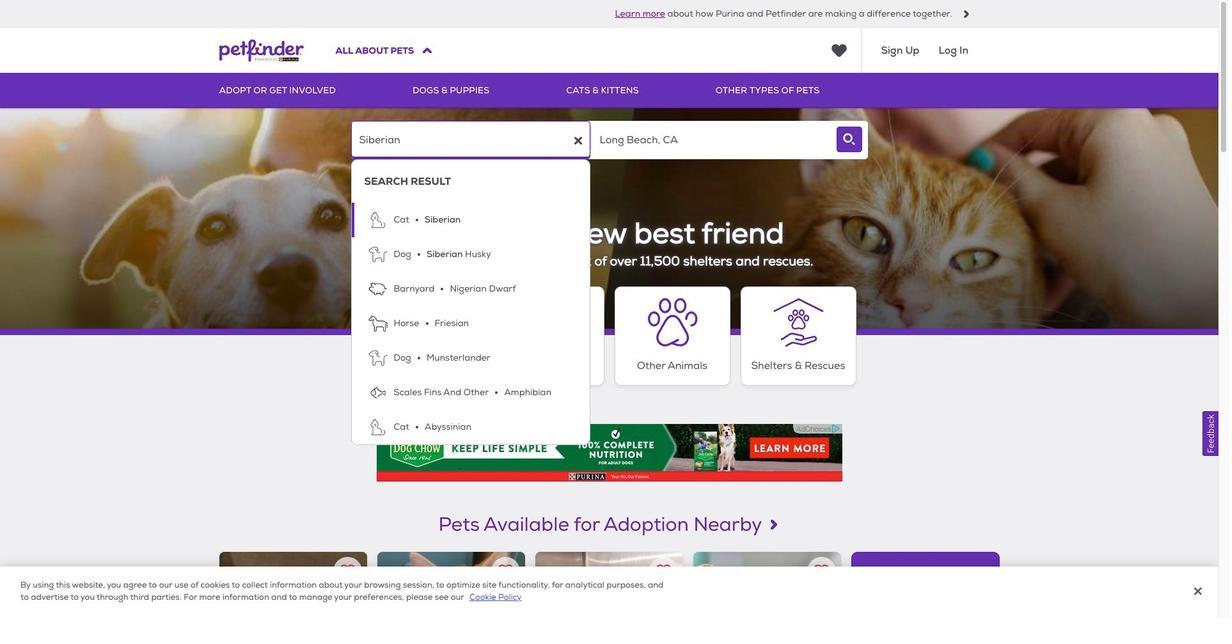 Task type: vqa. For each thing, say whether or not it's contained in the screenshot.
Lillian, ADOPTABLE, Senior Female Dilute Tortoiseshell & American Shorthair, in Spring Hill, FL. image
no



Task type: locate. For each thing, give the bounding box(es) containing it.
Enter City, State, or ZIP text field
[[592, 121, 831, 159]]

9c2b2 image
[[963, 10, 971, 18]]

advertisement element
[[377, 424, 843, 482]]

privacy alert dialog
[[0, 567, 1219, 619]]

animal search suggestions list box
[[351, 159, 590, 446]]

ash, adoptable, young male domestic short hair & tabby, in long beach, ca. image
[[536, 552, 684, 619]]

favorite dee image
[[814, 564, 830, 580]]



Task type: describe. For each thing, give the bounding box(es) containing it.
favorite star image
[[340, 564, 356, 580]]

favorite ash image
[[656, 564, 672, 580]]

Search Terrier, Kitten, etc. text field
[[351, 121, 590, 159]]

favorite little man sweetest personality image
[[498, 564, 514, 580]]

petfinder logo image
[[219, 28, 304, 73]]

primary element
[[219, 73, 1000, 108]]

little man sweetest personality, adoptable, young male tiger & american shorthair, in long beach, ca. image
[[377, 552, 525, 619]]

dee, adoptable, baby male domestic short hair, in long beach, ca. image
[[694, 552, 842, 619]]

star, adoptable, adult female domestic medium hair, in long beach, ca. image
[[219, 552, 367, 619]]



